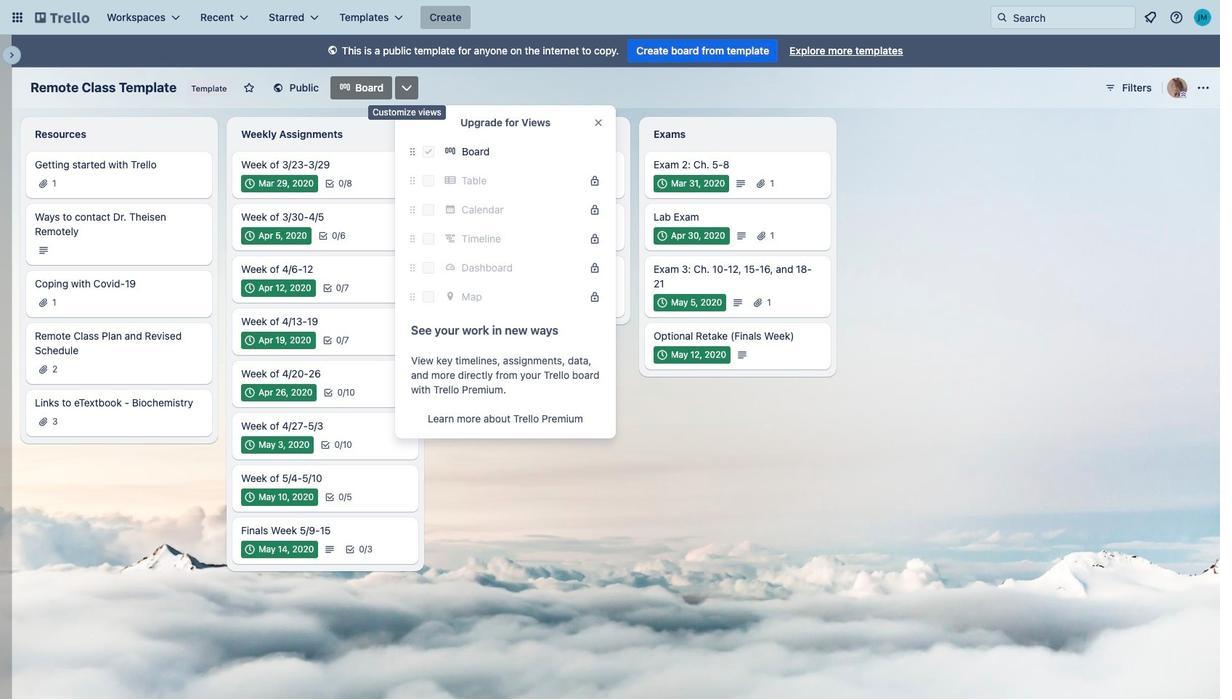 Task type: locate. For each thing, give the bounding box(es) containing it.
Board name text field
[[23, 76, 184, 100]]

jeremy miller (jeremymiller198) image
[[1195, 9, 1212, 26]]

search image
[[997, 12, 1009, 23]]

primary element
[[0, 0, 1221, 35]]

open information menu image
[[1170, 10, 1185, 25]]

None text field
[[26, 123, 212, 146], [233, 123, 419, 146], [645, 123, 831, 146], [26, 123, 212, 146], [233, 123, 419, 146], [645, 123, 831, 146]]

Search field
[[1009, 7, 1136, 28]]

this member is an admin of this board. image
[[1181, 92, 1187, 98]]

None text field
[[439, 123, 625, 146]]

tooltip
[[368, 105, 446, 120]]



Task type: vqa. For each thing, say whether or not it's contained in the screenshot.
Board Name text field
yes



Task type: describe. For each thing, give the bounding box(es) containing it.
close popover image
[[593, 117, 605, 129]]

customize views image
[[400, 81, 414, 95]]

show menu image
[[1197, 81, 1211, 95]]

0 notifications image
[[1142, 9, 1160, 26]]

kelly e theisen (kellyetheisen1) image
[[1168, 78, 1188, 98]]

back to home image
[[35, 6, 89, 29]]

star or unstar board image
[[243, 82, 255, 94]]



